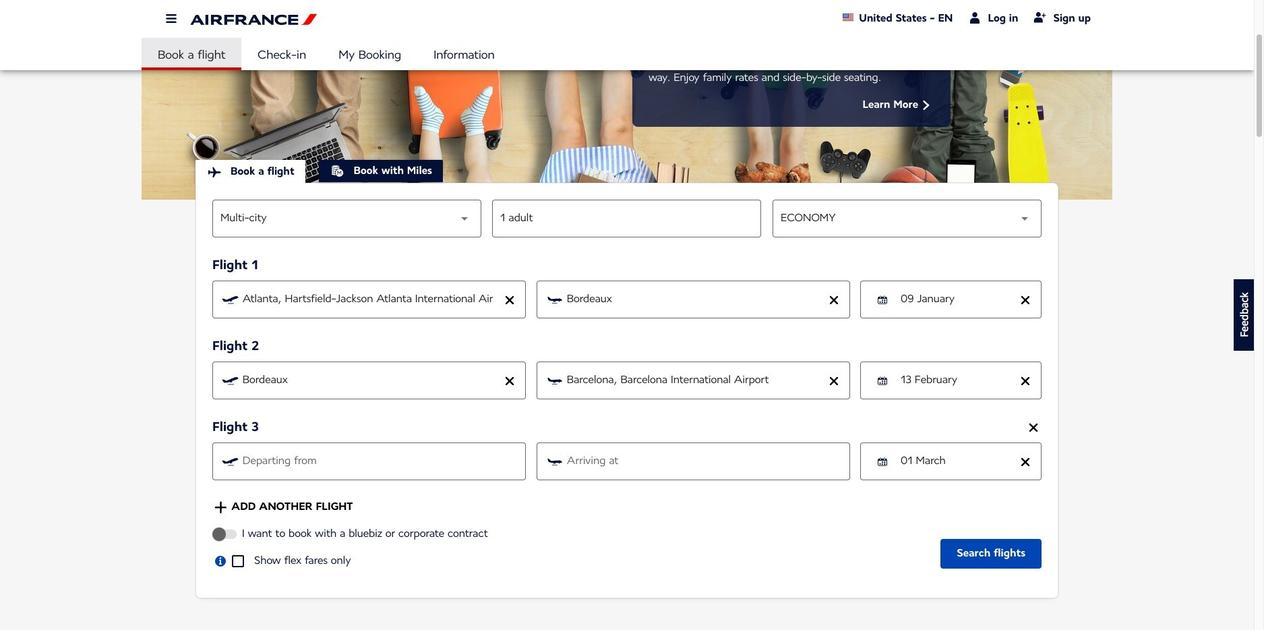 Task type: vqa. For each thing, say whether or not it's contained in the screenshot.
Clear dates image related to Clear selected destination icon
yes



Task type: describe. For each thing, give the bounding box(es) containing it.
1 clear dates image from the top
[[1021, 376, 1031, 386]]

Passengers field
[[501, 210, 754, 227]]

official air france website image
[[190, 10, 318, 27]]

departure date field for clear dates icon
[[901, 291, 1015, 308]]

arriving at text field for first clear dates image from the bottom of the page
[[567, 453, 842, 470]]

departure date field for second clear dates image from the bottom
[[901, 372, 1015, 389]]

Arriving at text field
[[567, 291, 818, 308]]

departure date field for first clear dates image from the bottom of the page
[[901, 453, 1015, 470]]



Task type: locate. For each thing, give the bounding box(es) containing it.
clear selected destination image
[[829, 295, 839, 305]]

2 departing from text field from the top
[[243, 453, 518, 470]]

1 arriving at text field from the top
[[567, 372, 818, 389]]

clear selected origin image
[[505, 376, 514, 386]]

None search field
[[206, 200, 1042, 586]]

arriving at text field for second clear dates image from the bottom
[[567, 372, 818, 389]]

1 vertical spatial departing from text field
[[243, 453, 518, 470]]

Arriving at text field
[[567, 372, 818, 389], [567, 453, 842, 470]]

0 vertical spatial departure date field
[[901, 291, 1015, 308]]

1 vertical spatial departure date field
[[901, 372, 1015, 389]]

departing from text field for arriving at text box for second clear dates image from the bottom
[[243, 372, 493, 389]]

1 vertical spatial clear dates image
[[1021, 457, 1031, 467]]

0 vertical spatial arriving at text field
[[567, 372, 818, 389]]

0 vertical spatial departing from text field
[[243, 372, 493, 389]]

departing from text field for arriving at text box for first clear dates image from the bottom of the page
[[243, 453, 518, 470]]

clear selected destination image
[[829, 376, 839, 386]]

2 arriving at text field from the top
[[567, 453, 842, 470]]

2 clear dates image from the top
[[1021, 457, 1031, 467]]

clear selected origin image
[[505, 295, 514, 305]]

1 departure date field from the top
[[901, 291, 1015, 308]]

2 departure date field from the top
[[901, 372, 1015, 389]]

3 departure date field from the top
[[901, 453, 1015, 470]]

clear dates image
[[1021, 376, 1031, 386], [1021, 457, 1031, 467]]

clear dates image
[[1021, 295, 1031, 305]]

0 vertical spatial clear dates image
[[1021, 376, 1031, 386]]

no color image
[[924, 100, 930, 110], [332, 165, 344, 177], [208, 166, 222, 177], [1029, 423, 1039, 433], [215, 501, 227, 514]]

1 departing from text field from the top
[[243, 372, 493, 389]]

2 vertical spatial departure date field
[[901, 453, 1015, 470]]

Departing from text field
[[243, 372, 493, 389], [243, 453, 518, 470]]

1 vertical spatial arriving at text field
[[567, 453, 842, 470]]

Departing from text field
[[243, 291, 493, 308]]

Departure date field
[[901, 291, 1015, 308], [901, 372, 1015, 389], [901, 453, 1015, 470]]

navigation
[[142, 38, 1113, 70]]



